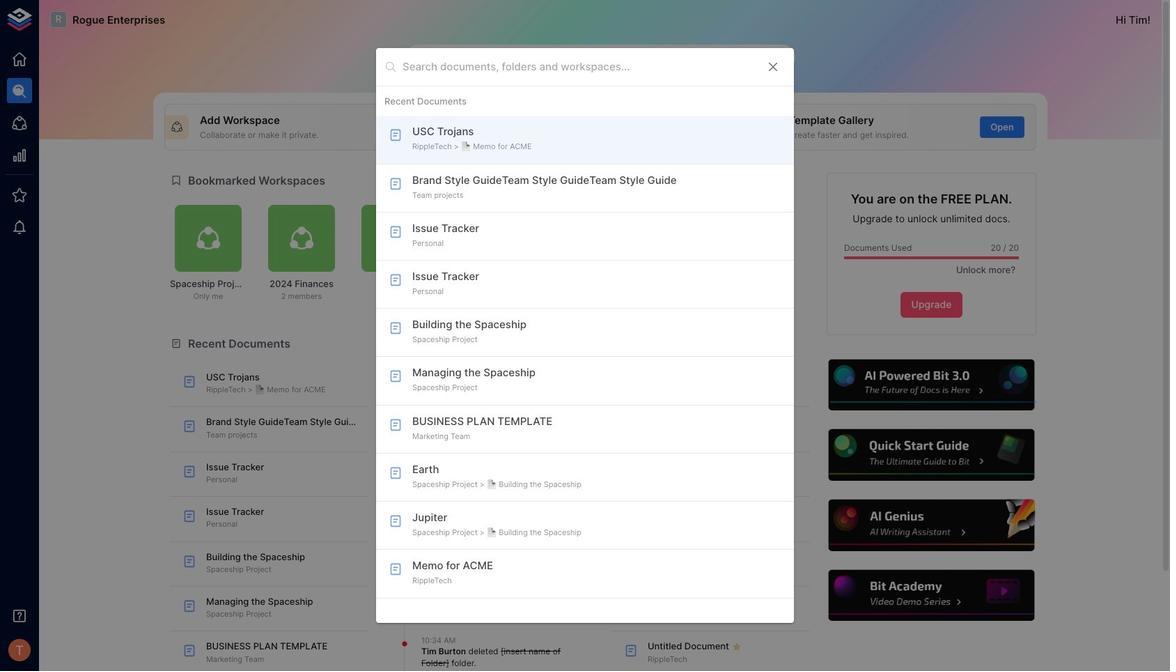 Task type: vqa. For each thing, say whether or not it's contained in the screenshot.
2nd help image
yes



Task type: locate. For each thing, give the bounding box(es) containing it.
2 help image from the top
[[827, 428, 1037, 483]]

dialog
[[376, 48, 795, 623]]

help image
[[827, 357, 1037, 413], [827, 428, 1037, 483], [827, 498, 1037, 553], [827, 568, 1037, 623]]

3 help image from the top
[[827, 498, 1037, 553]]

4 help image from the top
[[827, 568, 1037, 623]]

Search documents, folders and workspaces... text field
[[403, 56, 756, 77]]

1 help image from the top
[[827, 357, 1037, 413]]



